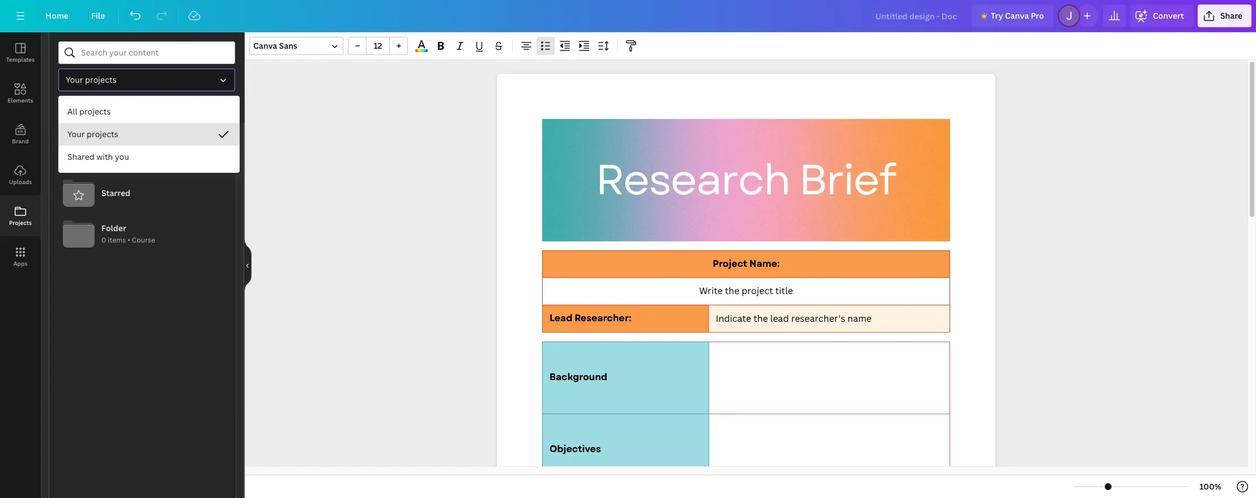 Task type: describe. For each thing, give the bounding box(es) containing it.
Search your content search field
[[81, 42, 228, 63]]

brand
[[12, 137, 29, 145]]

100% button
[[1193, 478, 1230, 496]]

your inside 'select ownership filter' button
[[66, 74, 83, 85]]

research brief
[[596, 150, 896, 211]]

with
[[96, 151, 113, 162]]

0
[[101, 236, 106, 245]]

Select ownership filter button
[[58, 69, 235, 91]]

share button
[[1198, 5, 1252, 27]]

templates button
[[0, 32, 41, 73]]

hide image
[[244, 238, 252, 293]]

elements
[[8, 96, 33, 104]]

starred
[[101, 188, 130, 198]]

canva inside popup button
[[253, 40, 277, 51]]

folder
[[101, 223, 126, 234]]

uploads button
[[0, 155, 41, 196]]

home
[[45, 10, 68, 21]]

file button
[[82, 5, 114, 27]]

apps button
[[0, 236, 41, 277]]

Design title text field
[[867, 5, 968, 27]]

pro
[[1031, 10, 1045, 21]]

create folder button
[[58, 132, 227, 173]]

convert button
[[1131, 5, 1194, 27]]

templates
[[6, 56, 35, 63]]

brand button
[[0, 114, 41, 155]]

research
[[596, 150, 790, 211]]

sans
[[279, 40, 298, 51]]

all button
[[58, 100, 104, 122]]

uploads
[[9, 178, 32, 186]]

file
[[91, 10, 105, 21]]

projects button
[[0, 196, 41, 236]]

side panel tab list
[[0, 32, 41, 277]]

projects inside button
[[87, 129, 118, 139]]

items
[[108, 236, 126, 245]]

your inside your projects button
[[67, 129, 85, 139]]

your projects inside button
[[67, 129, 118, 139]]

projects for 'select ownership filter' button
[[85, 74, 117, 85]]

shared with you button
[[58, 146, 240, 168]]

folder 0 items • course
[[101, 223, 155, 245]]



Task type: vqa. For each thing, say whether or not it's contained in the screenshot.
Color range icon
yes



Task type: locate. For each thing, give the bounding box(es) containing it.
home link
[[36, 5, 78, 27]]

projects for all projects "button"
[[79, 106, 111, 117]]

0 vertical spatial canva
[[1006, 10, 1030, 21]]

your projects inside 'select ownership filter' button
[[66, 74, 117, 85]]

your projects up all projects
[[66, 74, 117, 85]]

projects inside 'select ownership filter' button
[[85, 74, 117, 85]]

2 vertical spatial projects
[[87, 129, 118, 139]]

all for all projects
[[67, 106, 77, 117]]

starred button
[[58, 173, 227, 214]]

100%
[[1200, 481, 1222, 492]]

canva
[[1006, 10, 1030, 21], [253, 40, 277, 51]]

canva sans button
[[249, 37, 344, 55]]

•
[[128, 236, 130, 245]]

0 horizontal spatial canva
[[253, 40, 277, 51]]

try canva pro button
[[972, 5, 1054, 27]]

your projects button
[[58, 123, 240, 146]]

folder
[[129, 147, 152, 157]]

canva right try
[[1006, 10, 1030, 21]]

your up shared
[[67, 129, 85, 139]]

all for all
[[76, 105, 87, 116]]

brief
[[800, 150, 896, 211]]

try canva pro
[[991, 10, 1045, 21]]

1 horizontal spatial canva
[[1006, 10, 1030, 21]]

shared
[[67, 151, 95, 162]]

canva sans
[[253, 40, 298, 51]]

try
[[991, 10, 1004, 21]]

all projects button
[[58, 100, 240, 123]]

create
[[101, 147, 127, 157]]

projects
[[9, 219, 32, 227]]

all
[[76, 105, 87, 116], [67, 106, 77, 117]]

0 vertical spatial your projects
[[66, 74, 117, 85]]

group
[[348, 37, 408, 55]]

all projects option
[[58, 100, 240, 123]]

0 vertical spatial your
[[66, 74, 83, 85]]

Research Brief text field
[[497, 74, 996, 498]]

1 vertical spatial projects
[[79, 106, 111, 117]]

1 vertical spatial canva
[[253, 40, 277, 51]]

select ownership filter list box
[[58, 100, 240, 168]]

your projects
[[66, 74, 117, 85], [67, 129, 118, 139]]

0 vertical spatial projects
[[85, 74, 117, 85]]

your projects down all projects
[[67, 129, 118, 139]]

canva left the sans
[[253, 40, 277, 51]]

projects inside "button"
[[79, 106, 111, 117]]

convert
[[1154, 10, 1185, 21]]

1 vertical spatial your
[[67, 129, 85, 139]]

projects
[[85, 74, 117, 85], [79, 106, 111, 117], [87, 129, 118, 139]]

share
[[1221, 10, 1243, 21]]

– – number field
[[370, 40, 386, 51]]

shared with you
[[67, 151, 129, 162]]

your projects option
[[58, 123, 240, 146]]

color range image
[[416, 49, 428, 52]]

1 vertical spatial your projects
[[67, 129, 118, 139]]

main menu bar
[[0, 0, 1257, 32]]

canva inside button
[[1006, 10, 1030, 21]]

apps
[[13, 260, 27, 268]]

your
[[66, 74, 83, 85], [67, 129, 85, 139]]

your up all "button"
[[66, 74, 83, 85]]

create folder
[[101, 147, 152, 157]]

elements button
[[0, 73, 41, 114]]

all inside option
[[67, 106, 77, 117]]

shared with you option
[[58, 146, 240, 168]]

course
[[132, 236, 155, 245]]

you
[[115, 151, 129, 162]]

all projects
[[67, 106, 111, 117]]



